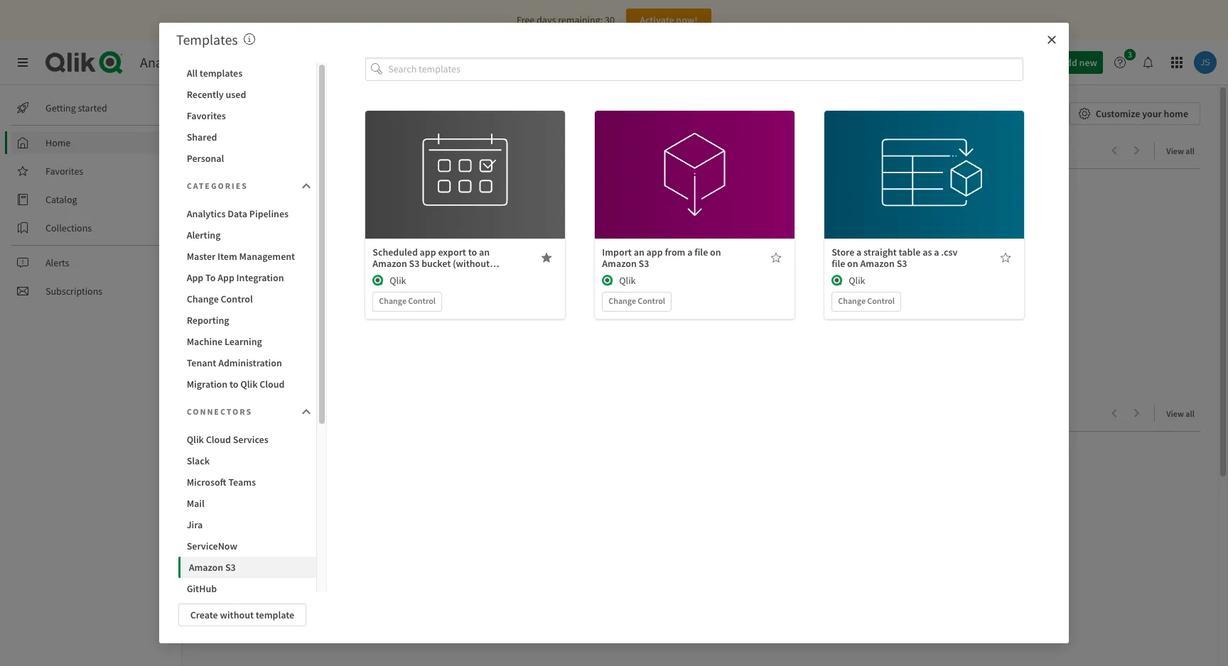 Task type: vqa. For each thing, say whether or not it's contained in the screenshot.
the 1 to the bottom
no



Task type: locate. For each thing, give the bounding box(es) containing it.
0 vertical spatial view all link
[[1167, 141, 1201, 159]]

details for from
[[681, 184, 710, 197]]

create without template
[[190, 609, 294, 622]]

0 horizontal spatial used
[[226, 88, 246, 101]]

ago for jacob simon image
[[298, 333, 311, 344]]

0 horizontal spatial favorites
[[46, 165, 83, 178]]

1 vertical spatial minutes
[[267, 596, 296, 607]]

2 view all link from the top
[[1167, 405, 1201, 422]]

0 horizontal spatial file
[[695, 246, 708, 259]]

2 horizontal spatial a
[[934, 246, 940, 259]]

0 horizontal spatial to
[[230, 378, 239, 391]]

jacob simon element down reporting
[[208, 332, 221, 345]]

0 horizontal spatial cloud
[[206, 434, 231, 447]]

recently down all templates
[[187, 88, 224, 101]]

all for analytics to explore
[[1186, 146, 1195, 156]]

2 vertical spatial analytics
[[187, 208, 226, 220]]

2 ago from the top
[[298, 596, 311, 607]]

favorites
[[187, 110, 226, 122], [46, 165, 83, 178]]

migration to qlik cloud button
[[178, 374, 316, 395]]

0 horizontal spatial home
[[46, 137, 71, 149]]

app
[[187, 272, 204, 284], [218, 272, 235, 284]]

10 down reporting button
[[257, 333, 265, 344]]

cloud
[[260, 378, 285, 391], [206, 434, 231, 447]]

qlik image
[[602, 275, 614, 286], [832, 275, 844, 286]]

app to app integration
[[187, 272, 284, 284]]

template
[[455, 153, 494, 165], [685, 153, 723, 165], [915, 153, 953, 165], [256, 609, 294, 622]]

navigation pane element
[[0, 91, 181, 309]]

favorites up catalog
[[46, 165, 83, 178]]

ago for jacob simon icon
[[298, 596, 311, 607]]

control down 'import an app from a file on amazon s3'
[[638, 296, 666, 306]]

analytics for analytics services
[[140, 53, 194, 71]]

0 vertical spatial jacob simon element
[[208, 332, 221, 345]]

qlik up slack in the bottom left of the page
[[187, 434, 204, 447]]

1 vertical spatial jacob simon element
[[208, 595, 221, 608]]

analytics inside button
[[187, 208, 226, 220]]

customize your home button
[[1070, 102, 1201, 125]]

0 horizontal spatial use template button
[[421, 148, 510, 170]]

change down qlik icon
[[379, 296, 407, 306]]

amazon inside store a straight table as a .csv file on amazon s3
[[861, 257, 895, 270]]

getting started link
[[11, 97, 171, 119]]

services down templates
[[197, 53, 246, 71]]

0 vertical spatial view all
[[1167, 146, 1195, 156]]

recently used inside button
[[187, 88, 246, 101]]

10 for jacob simon image
[[257, 333, 265, 344]]

an right import
[[634, 246, 645, 259]]

all templates button
[[178, 63, 316, 84]]

file left straight
[[832, 257, 846, 270]]

change for import an app from a file on amazon s3
[[609, 296, 636, 306]]

import
[[602, 246, 632, 259]]

cloud inside button
[[206, 434, 231, 447]]

1 horizontal spatial qlik image
[[832, 275, 844, 286]]

details for table
[[910, 184, 940, 197]]

app
[[420, 246, 436, 259], [647, 246, 663, 259], [229, 318, 246, 331], [229, 581, 246, 594]]

0 horizontal spatial details
[[451, 184, 480, 197]]

use template
[[437, 153, 494, 165], [667, 153, 723, 165], [897, 153, 953, 165]]

migration to qlik cloud
[[187, 378, 285, 391]]

1 use template from the left
[[437, 153, 494, 165]]

updated
[[224, 333, 255, 344], [224, 596, 255, 607]]

store
[[832, 246, 855, 259]]

1 ago from the top
[[298, 333, 311, 344]]

on left straight
[[848, 257, 859, 270]]

use for export
[[437, 153, 453, 165]]

services inside qlik cloud services button
[[233, 434, 269, 447]]

1 vertical spatial ago
[[298, 596, 311, 607]]

0 vertical spatial minutes
[[267, 333, 296, 344]]

master item management
[[187, 250, 295, 263]]

updated 10 minutes ago down reporting button
[[224, 333, 311, 344]]

jacob simon element
[[208, 332, 221, 345], [208, 595, 221, 608]]

2 horizontal spatial use template
[[897, 153, 953, 165]]

2 horizontal spatial details
[[910, 184, 940, 197]]

1 horizontal spatial to
[[278, 142, 290, 160]]

0 vertical spatial analytics
[[140, 53, 194, 71]]

1 vertical spatial analytics
[[219, 142, 275, 160]]

0 horizontal spatial qlik image
[[602, 275, 614, 286]]

github
[[187, 583, 217, 596]]

0 vertical spatial to
[[278, 142, 290, 160]]

1 horizontal spatial favorites
[[187, 110, 226, 122]]

1 details from the left
[[451, 184, 480, 197]]

qlik down store on the top right of page
[[849, 274, 866, 287]]

details up export
[[451, 184, 480, 197]]

0 horizontal spatial a
[[688, 246, 693, 259]]

1 vertical spatial all
[[1186, 409, 1195, 420]]

to left explore
[[278, 142, 290, 160]]

1 horizontal spatial use
[[667, 153, 683, 165]]

1 10 from the top
[[257, 333, 265, 344]]

3 use from the left
[[897, 153, 913, 165]]

analytics up "alerting"
[[187, 208, 226, 220]]

qlik down administration
[[241, 378, 258, 391]]

2 updated 10 minutes ago from the top
[[224, 596, 311, 607]]

s3 left bucket
[[409, 257, 420, 270]]

2 horizontal spatial use template button
[[881, 148, 969, 170]]

services up slack button
[[233, 434, 269, 447]]

details for to
[[451, 184, 480, 197]]

app inside 'import an app from a file on amazon s3'
[[647, 246, 663, 259]]

2 an from the left
[[634, 246, 645, 259]]

change control down 'import an app from a file on amazon s3'
[[609, 296, 666, 306]]

amazon
[[373, 257, 407, 270], [602, 257, 637, 270], [861, 257, 895, 270], [189, 562, 223, 575]]

1 horizontal spatial details
[[681, 184, 710, 197]]

file right from
[[695, 246, 708, 259]]

app left export
[[420, 246, 436, 259]]

change down import
[[609, 296, 636, 306]]

1 a from the left
[[688, 246, 693, 259]]

1 jacob simon element from the top
[[208, 332, 221, 345]]

jira button
[[178, 515, 316, 536]]

data)
[[373, 269, 395, 281]]

close image
[[1047, 34, 1058, 46]]

machine learning
[[187, 336, 262, 348]]

first
[[208, 318, 227, 331], [208, 581, 227, 594]]

minutes right learning
[[267, 333, 296, 344]]

minutes
[[267, 333, 296, 344], [267, 596, 296, 607]]

ago down personal element at the left of the page
[[298, 596, 311, 607]]

control for import an app from a file on amazon s3
[[638, 296, 666, 306]]

first app up jacob simon icon
[[208, 581, 246, 594]]

first app for jacob simon image
[[208, 318, 246, 331]]

cloud down connectors
[[206, 434, 231, 447]]

qlik image
[[373, 275, 384, 286]]

a right from
[[688, 246, 693, 259]]

0 vertical spatial recently
[[187, 88, 224, 101]]

use template for to
[[437, 153, 494, 165]]

change down store on the top right of page
[[839, 296, 866, 306]]

2 details from the left
[[681, 184, 710, 197]]

1 all from the top
[[1186, 146, 1195, 156]]

1 first app from the top
[[208, 318, 246, 331]]

qlik image down store on the top right of page
[[832, 275, 844, 286]]

change control down to
[[187, 293, 253, 306]]

to down tenant administration
[[230, 378, 239, 391]]

getting
[[46, 102, 76, 114]]

minutes down personal element at the left of the page
[[267, 596, 296, 607]]

control down scheduled app export to an amazon s3 bucket (without data)
[[408, 296, 436, 306]]

app left from
[[647, 246, 663, 259]]

to right export
[[468, 246, 477, 259]]

change control
[[187, 293, 253, 306], [379, 296, 436, 306], [609, 296, 666, 306], [839, 296, 895, 306]]

0 vertical spatial favorites
[[187, 110, 226, 122]]

microsoft teams
[[187, 476, 256, 489]]

all
[[187, 67, 198, 80]]

app left to
[[187, 272, 204, 284]]

home down getting
[[46, 137, 71, 149]]

2 view all from the top
[[1167, 409, 1195, 420]]

favorites inside button
[[187, 110, 226, 122]]

recently used down all templates
[[187, 88, 246, 101]]

details button up as
[[881, 179, 969, 202]]

1 vertical spatial updated
[[224, 596, 255, 607]]

home main content
[[176, 85, 1229, 667]]

recently used inside home main content
[[219, 405, 304, 423]]

without
[[220, 609, 254, 622]]

updated for 2nd jacob simon element
[[224, 596, 255, 607]]

0 vertical spatial first app
[[208, 318, 246, 331]]

jacob simon image
[[208, 595, 221, 608]]

shared button
[[178, 127, 316, 148]]

to inside scheduled app export to an amazon s3 bucket (without data)
[[468, 246, 477, 259]]

machine learning button
[[178, 331, 316, 353]]

2 all from the top
[[1186, 409, 1195, 420]]

2 use template button from the left
[[651, 148, 740, 170]]

1 updated from the top
[[224, 333, 255, 344]]

recently used up qlik cloud services button
[[219, 405, 304, 423]]

now!
[[676, 14, 698, 26]]

amazon left table
[[861, 257, 895, 270]]

minutes for jacob simon image
[[267, 333, 296, 344]]

templates are pre-built automations that help you automate common business workflows. get started by selecting one of the pre-built templates or choose the blank canvas to build an automation from scratch. image
[[244, 33, 255, 45]]

1 vertical spatial first
[[208, 581, 227, 594]]

1 view all link from the top
[[1167, 141, 1201, 159]]

details button up export
[[421, 179, 510, 202]]

2 use template from the left
[[667, 153, 723, 165]]

a right store on the top right of page
[[857, 246, 862, 259]]

1 horizontal spatial on
[[848, 257, 859, 270]]

analytics down favorites button on the left top
[[219, 142, 275, 160]]

change control down straight
[[839, 296, 895, 306]]

services
[[197, 53, 246, 71], [233, 434, 269, 447]]

1 vertical spatial favorites
[[46, 165, 83, 178]]

view
[[1167, 146, 1185, 156], [1167, 409, 1185, 420]]

0 vertical spatial recently used
[[187, 88, 246, 101]]

analytics inside home main content
[[219, 142, 275, 160]]

3 use template button from the left
[[881, 148, 969, 170]]

1 vertical spatial to
[[468, 246, 477, 259]]

2 view from the top
[[1167, 409, 1185, 420]]

subscriptions link
[[11, 280, 171, 303]]

1 horizontal spatial file
[[832, 257, 846, 270]]

0 vertical spatial all
[[1186, 146, 1195, 156]]

1 vertical spatial used
[[275, 405, 304, 423]]

to
[[278, 142, 290, 160], [468, 246, 477, 259], [230, 378, 239, 391]]

all
[[1186, 146, 1195, 156], [1186, 409, 1195, 420]]

catalog
[[46, 193, 77, 206]]

first app up machine learning in the bottom of the page
[[208, 318, 246, 331]]

on inside store a straight table as a .csv file on amazon s3
[[848, 257, 859, 270]]

used up qlik cloud services button
[[275, 405, 304, 423]]

0 vertical spatial 10
[[257, 333, 265, 344]]

1 minutes from the top
[[267, 333, 296, 344]]

file inside store a straight table as a .csv file on amazon s3
[[832, 257, 846, 270]]

2 details button from the left
[[651, 179, 740, 202]]

home up shared
[[199, 102, 243, 124]]

on
[[710, 246, 721, 259], [848, 257, 859, 270]]

control down store a straight table as a .csv file on amazon s3
[[868, 296, 895, 306]]

10
[[257, 333, 265, 344], [257, 596, 265, 607]]

create
[[190, 609, 218, 622]]

1 view all from the top
[[1167, 146, 1195, 156]]

use template for from
[[667, 153, 723, 165]]

favorites button
[[178, 105, 316, 127]]

qlik image down import
[[602, 275, 614, 286]]

1 vertical spatial view
[[1167, 409, 1185, 420]]

mail
[[187, 498, 205, 511]]

jacob simon image
[[208, 332, 221, 345]]

3 use template from the left
[[897, 153, 953, 165]]

first up jacob simon image
[[208, 318, 227, 331]]

1 horizontal spatial use template button
[[651, 148, 740, 170]]

0 vertical spatial updated
[[224, 333, 255, 344]]

0 vertical spatial ago
[[298, 333, 311, 344]]

recently
[[187, 88, 224, 101], [219, 405, 272, 423]]

amazon up qlik icon
[[373, 257, 407, 270]]

s3 left as
[[897, 257, 908, 270]]

amazon left from
[[602, 257, 637, 270]]

updated up without
[[224, 596, 255, 607]]

updated 10 minutes ago for second jacob simon element from the bottom
[[224, 333, 311, 344]]

3 details button from the left
[[881, 179, 969, 202]]

analytics
[[140, 53, 194, 71], [219, 142, 275, 160], [187, 208, 226, 220]]

1 details button from the left
[[421, 179, 510, 202]]

2 qlik image from the left
[[832, 275, 844, 286]]

1 horizontal spatial home
[[199, 102, 243, 124]]

updated 10 minutes ago up create without template
[[224, 596, 311, 607]]

migration
[[187, 378, 228, 391]]

control down app to app integration
[[221, 293, 253, 306]]

getting started
[[46, 102, 107, 114]]

an
[[479, 246, 490, 259], [634, 246, 645, 259]]

1 horizontal spatial used
[[275, 405, 304, 423]]

3 details from the left
[[910, 184, 940, 197]]

1 use template button from the left
[[421, 148, 510, 170]]

1 vertical spatial services
[[233, 434, 269, 447]]

scheduled app export to an amazon s3 bucket (without data)
[[373, 246, 490, 281]]

1 view from the top
[[1167, 146, 1185, 156]]

view all
[[1167, 146, 1195, 156], [1167, 409, 1195, 420]]

1 vertical spatial first app
[[208, 581, 246, 594]]

0 vertical spatial first
[[208, 318, 227, 331]]

machine
[[187, 336, 223, 348]]

a right as
[[934, 246, 940, 259]]

change up reporting
[[187, 293, 219, 306]]

analytics to explore
[[219, 142, 339, 160]]

0 vertical spatial home
[[199, 102, 243, 124]]

first up jacob simon icon
[[208, 581, 227, 594]]

0 vertical spatial used
[[226, 88, 246, 101]]

1 horizontal spatial details button
[[651, 179, 740, 202]]

2 use from the left
[[667, 153, 683, 165]]

2 10 from the top
[[257, 596, 265, 607]]

ago down reporting button
[[298, 333, 311, 344]]

s3 right import
[[639, 257, 649, 270]]

analytics down templates
[[140, 53, 194, 71]]

0 horizontal spatial use
[[437, 153, 453, 165]]

1 vertical spatial 10
[[257, 596, 265, 607]]

to inside home main content
[[278, 142, 290, 160]]

recently used
[[187, 88, 246, 101], [219, 405, 304, 423]]

0 vertical spatial cloud
[[260, 378, 285, 391]]

analytics for analytics to explore
[[219, 142, 275, 160]]

file
[[695, 246, 708, 259], [832, 257, 846, 270]]

2 horizontal spatial to
[[468, 246, 477, 259]]

0 horizontal spatial details button
[[421, 179, 510, 202]]

connectors button
[[178, 398, 316, 427]]

used down all templates button
[[226, 88, 246, 101]]

jacob simon element up create
[[208, 595, 221, 608]]

ago
[[298, 333, 311, 344], [298, 596, 311, 607]]

1 vertical spatial home
[[46, 137, 71, 149]]

2 vertical spatial to
[[230, 378, 239, 391]]

details
[[451, 184, 480, 197], [681, 184, 710, 197], [910, 184, 940, 197]]

0 horizontal spatial an
[[479, 246, 490, 259]]

2 jacob simon element from the top
[[208, 595, 221, 608]]

1 qlik image from the left
[[602, 275, 614, 286]]

move collection image
[[199, 143, 213, 157]]

details up from
[[681, 184, 710, 197]]

2 a from the left
[[857, 246, 862, 259]]

1 vertical spatial cloud
[[206, 434, 231, 447]]

app right to
[[218, 272, 235, 284]]

add to favorites image
[[1001, 252, 1012, 264]]

cloud up recently used link
[[260, 378, 285, 391]]

1 horizontal spatial a
[[857, 246, 862, 259]]

use template button for from
[[651, 148, 740, 170]]

data
[[228, 208, 247, 220]]

0 horizontal spatial app
[[187, 272, 204, 284]]

0 vertical spatial updated 10 minutes ago
[[224, 333, 311, 344]]

2 horizontal spatial use
[[897, 153, 913, 165]]

control for scheduled app export to an amazon s3 bucket (without data)
[[408, 296, 436, 306]]

templates
[[200, 67, 243, 80]]

customize your home
[[1096, 107, 1189, 120]]

change control down "data)"
[[379, 296, 436, 306]]

1 vertical spatial recently used
[[219, 405, 304, 423]]

0 vertical spatial view
[[1167, 146, 1185, 156]]

change inside button
[[187, 293, 219, 306]]

amazon s3 button
[[178, 557, 316, 579]]

updated down reporting button
[[224, 333, 255, 344]]

1 horizontal spatial app
[[218, 272, 235, 284]]

ask
[[945, 56, 960, 69]]

an right export
[[479, 246, 490, 259]]

on right from
[[710, 246, 721, 259]]

details button for table
[[881, 179, 969, 202]]

qlik right qlik icon
[[390, 274, 406, 287]]

1 horizontal spatial cloud
[[260, 378, 285, 391]]

all for recently used
[[1186, 409, 1195, 420]]

amazon up github
[[189, 562, 223, 575]]

2 first app from the top
[[208, 581, 246, 594]]

2 horizontal spatial details button
[[881, 179, 969, 202]]

1 updated 10 minutes ago from the top
[[224, 333, 311, 344]]

use for straight
[[897, 153, 913, 165]]

1 use from the left
[[437, 153, 453, 165]]

collections link
[[11, 217, 171, 240]]

2 first from the top
[[208, 581, 227, 594]]

(without
[[453, 257, 490, 270]]

control inside button
[[221, 293, 253, 306]]

1 vertical spatial updated 10 minutes ago
[[224, 596, 311, 607]]

1 vertical spatial recently
[[219, 405, 272, 423]]

analytics services
[[140, 53, 246, 71]]

1 app from the left
[[187, 272, 204, 284]]

s3
[[409, 257, 420, 270], [639, 257, 649, 270], [897, 257, 908, 270], [225, 562, 236, 575]]

1 vertical spatial view all link
[[1167, 405, 1201, 422]]

qlik down import
[[620, 274, 636, 287]]

1 an from the left
[[479, 246, 490, 259]]

app up learning
[[229, 318, 246, 331]]

0 horizontal spatial use template
[[437, 153, 494, 165]]

details button up from
[[651, 179, 740, 202]]

1 horizontal spatial use template
[[667, 153, 723, 165]]

s3 down servicenow 'button'
[[225, 562, 236, 575]]

2 minutes from the top
[[267, 596, 296, 607]]

s3 inside scheduled app export to an amazon s3 bucket (without data)
[[409, 257, 420, 270]]

searchbar element
[[664, 51, 913, 74]]

recently up qlik cloud services button
[[219, 405, 272, 423]]

amazon inside button
[[189, 562, 223, 575]]

cloud inside button
[[260, 378, 285, 391]]

templates
[[176, 31, 238, 48]]

use
[[437, 153, 453, 165], [667, 153, 683, 165], [897, 153, 913, 165]]

to for analytics to explore
[[278, 142, 290, 160]]

2 updated from the top
[[224, 596, 255, 607]]

1 first from the top
[[208, 318, 227, 331]]

slack button
[[178, 451, 316, 472]]

details up as
[[910, 184, 940, 197]]

0 horizontal spatial on
[[710, 246, 721, 259]]

1 horizontal spatial an
[[634, 246, 645, 259]]

view all for analytics to explore
[[1167, 146, 1195, 156]]

favorites up shared
[[187, 110, 226, 122]]

10 up create without template
[[257, 596, 265, 607]]

to inside button
[[230, 378, 239, 391]]

1 vertical spatial view all
[[1167, 409, 1195, 420]]



Task type: describe. For each thing, give the bounding box(es) containing it.
home
[[1164, 107, 1189, 120]]

qlik for bucket
[[390, 274, 406, 287]]

analytics data pipelines
[[187, 208, 289, 220]]

remove from favorites image
[[541, 252, 553, 264]]

an inside 'import an app from a file on amazon s3'
[[634, 246, 645, 259]]

used inside the 'recently used' button
[[226, 88, 246, 101]]

reporting
[[187, 314, 229, 327]]

subscriptions
[[46, 285, 103, 298]]

app down amazon s3 button
[[229, 581, 246, 594]]

on inside 'import an app from a file on amazon s3'
[[710, 246, 721, 259]]

activate now! link
[[626, 9, 712, 31]]

used inside home main content
[[275, 405, 304, 423]]

table
[[899, 246, 921, 259]]

an inside scheduled app export to an amazon s3 bucket (without data)
[[479, 246, 490, 259]]

started
[[78, 102, 107, 114]]

insight
[[962, 56, 992, 69]]

s3 inside store a straight table as a .csv file on amazon s3
[[897, 257, 908, 270]]

integration
[[236, 272, 284, 284]]

file inside 'import an app from a file on amazon s3'
[[695, 246, 708, 259]]

recently used button
[[178, 84, 316, 105]]

create without template button
[[178, 604, 307, 627]]

3 a from the left
[[934, 246, 940, 259]]

home inside home main content
[[199, 102, 243, 124]]

scheduled
[[373, 246, 418, 259]]

Search templates text field
[[388, 58, 1024, 81]]

change control for import an app from a file on amazon s3
[[609, 296, 666, 306]]

free
[[517, 14, 535, 26]]

control for store a straight table as a .csv file on amazon s3
[[868, 296, 895, 306]]

close sidebar menu image
[[17, 57, 28, 68]]

shared
[[187, 131, 217, 144]]

view all for recently used
[[1167, 409, 1195, 420]]

analytics data pipelines button
[[178, 203, 316, 225]]

tenant administration button
[[178, 353, 316, 374]]

change control for scheduled app export to an amazon s3 bucket (without data)
[[379, 296, 436, 306]]

amazon s3
[[189, 562, 236, 575]]

master item management button
[[178, 246, 316, 267]]

tenant
[[187, 357, 216, 370]]

app to app integration button
[[178, 267, 316, 289]]

s3 inside button
[[225, 562, 236, 575]]

use template button for to
[[421, 148, 510, 170]]

use for app
[[667, 153, 683, 165]]

change control button
[[178, 289, 316, 310]]

updated for second jacob simon element from the bottom
[[224, 333, 255, 344]]

add to favorites image
[[771, 252, 782, 264]]

Search text field
[[687, 51, 913, 74]]

qlik cloud services button
[[178, 429, 316, 451]]

view for recently used
[[1167, 409, 1185, 420]]

learning
[[225, 336, 262, 348]]

item
[[218, 250, 237, 263]]

straight
[[864, 246, 897, 259]]

to for migration to qlik cloud
[[230, 378, 239, 391]]

pipelines
[[249, 208, 289, 220]]

move collection image
[[199, 406, 213, 421]]

collections
[[46, 222, 92, 235]]

analytics to explore link
[[219, 142, 345, 160]]

use template button for table
[[881, 148, 969, 170]]

ask insight advisor button
[[922, 51, 1033, 74]]

qlik for amazon
[[620, 274, 636, 287]]

slack
[[187, 455, 210, 468]]

qlik inside button
[[241, 378, 258, 391]]

analytics for analytics data pipelines
[[187, 208, 226, 220]]

template for an
[[455, 153, 494, 165]]

store a straight table as a .csv file on amazon s3
[[832, 246, 958, 270]]

master
[[187, 250, 216, 263]]

categories button
[[178, 172, 316, 201]]

updated 10 minutes ago for 2nd jacob simon element
[[224, 596, 311, 607]]

mail button
[[178, 493, 316, 515]]

all templates
[[187, 67, 243, 80]]

details button for from
[[651, 179, 740, 202]]

recently inside home main content
[[219, 405, 272, 423]]

days
[[537, 14, 556, 26]]

10 for jacob simon icon
[[257, 596, 265, 607]]

0 vertical spatial services
[[197, 53, 246, 71]]

minutes for jacob simon icon
[[267, 596, 296, 607]]

personal
[[187, 152, 224, 165]]

change for scheduled app export to an amazon s3 bucket (without data)
[[379, 296, 407, 306]]

tenant administration
[[187, 357, 282, 370]]

free days remaining: 30
[[517, 14, 615, 26]]

servicenow
[[187, 540, 237, 553]]

categories
[[187, 181, 248, 191]]

qlik image for store a straight table as a .csv file on amazon s3
[[832, 275, 844, 286]]

2 app from the left
[[218, 272, 235, 284]]

alerts link
[[11, 252, 171, 274]]

change for store a straight table as a .csv file on amazon s3
[[839, 296, 866, 306]]

template for a
[[685, 153, 723, 165]]

view all link for recently used
[[1167, 405, 1201, 422]]

alerting button
[[178, 225, 316, 246]]

management
[[239, 250, 295, 263]]

a inside 'import an app from a file on amazon s3'
[[688, 246, 693, 259]]

favorites link
[[11, 160, 171, 183]]

customize
[[1096, 107, 1141, 120]]

servicenow button
[[178, 536, 316, 557]]

templates are pre-built automations that help you automate common business workflows. get started by selecting one of the pre-built templates or choose the blank canvas to build an automation from scratch. tooltip
[[244, 31, 255, 48]]

alerting
[[187, 229, 221, 242]]

teams
[[229, 476, 256, 489]]

your
[[1143, 107, 1162, 120]]

favorites inside navigation pane "element"
[[46, 165, 83, 178]]

qlik cloud services
[[187, 434, 269, 447]]

as
[[923, 246, 932, 259]]

activate
[[640, 14, 674, 26]]

qlik image for import an app from a file on amazon s3
[[602, 275, 614, 286]]

github button
[[178, 579, 316, 600]]

30
[[605, 14, 615, 26]]

microsoft
[[187, 476, 227, 489]]

qlik for file
[[849, 274, 866, 287]]

personal element
[[291, 560, 314, 583]]

alerts
[[46, 257, 69, 269]]

details button for to
[[421, 179, 510, 202]]

to
[[206, 272, 216, 284]]

.csv
[[942, 246, 958, 259]]

first app for jacob simon icon
[[208, 581, 246, 594]]

advisor
[[994, 56, 1026, 69]]

amazon inside scheduled app export to an amazon s3 bucket (without data)
[[373, 257, 407, 270]]

qlik inside button
[[187, 434, 204, 447]]

first for jacob simon image
[[208, 318, 227, 331]]

recently inside button
[[187, 88, 224, 101]]

view for analytics to explore
[[1167, 146, 1185, 156]]

connectors
[[187, 407, 253, 417]]

microsoft teams button
[[178, 472, 316, 493]]

amazon inside 'import an app from a file on amazon s3'
[[602, 257, 637, 270]]

reporting button
[[178, 310, 316, 331]]

template for as
[[915, 153, 953, 165]]

change control for store a straight table as a .csv file on amazon s3
[[839, 296, 895, 306]]

ask insight advisor
[[945, 56, 1026, 69]]

jira
[[187, 519, 203, 532]]

home inside home link
[[46, 137, 71, 149]]

activate now!
[[640, 14, 698, 26]]

import an app from a file on amazon s3
[[602, 246, 721, 270]]

change control inside button
[[187, 293, 253, 306]]

personal button
[[178, 148, 316, 169]]

s3 inside 'import an app from a file on amazon s3'
[[639, 257, 649, 270]]

view all link for analytics to explore
[[1167, 141, 1201, 159]]

remaining:
[[558, 14, 603, 26]]

use template for table
[[897, 153, 953, 165]]

administration
[[218, 357, 282, 370]]

analytics services element
[[140, 53, 246, 71]]

from
[[665, 246, 686, 259]]

app inside scheduled app export to an amazon s3 bucket (without data)
[[420, 246, 436, 259]]

first for jacob simon icon
[[208, 581, 227, 594]]



